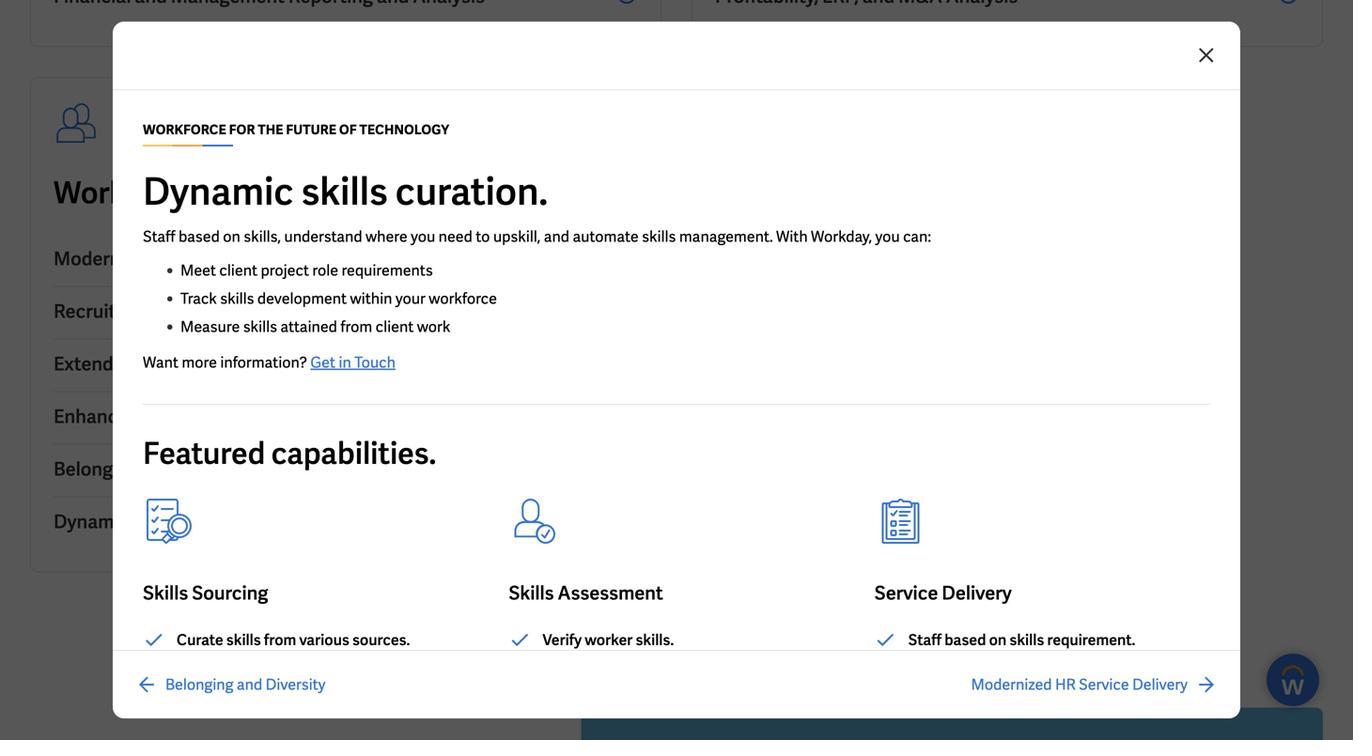 Task type: describe. For each thing, give the bounding box(es) containing it.
in
[[339, 353, 351, 373]]

1 horizontal spatial delivery
[[942, 581, 1012, 606]]

0 horizontal spatial service
[[189, 247, 252, 271]]

staff for staff based on skills, understand where you need to upskill, and automate skills management. with workday, you can:
[[143, 227, 175, 247]]

with
[[776, 227, 808, 247]]

0 horizontal spatial from
[[264, 631, 296, 650]]

track
[[180, 289, 217, 309]]

and up dynamic skills curation
[[143, 457, 175, 482]]

of
[[339, 121, 357, 138]]

requirements
[[342, 261, 433, 281]]

verify worker skills.
[[543, 631, 674, 650]]

understand
[[284, 227, 362, 247]]

skills left requirement. at the bottom
[[1010, 631, 1044, 650]]

and down curate skills from various sources. on the bottom of the page
[[237, 675, 262, 695]]

and right upskill,
[[544, 227, 570, 247]]

2 vertical spatial service
[[1079, 675, 1129, 695]]

hr inside dynamic skills curation. dialog
[[1055, 675, 1076, 695]]

get in touch link
[[310, 353, 396, 373]]

enhanced
[[54, 405, 139, 429]]

staff for staff based on skills requirement.
[[908, 631, 942, 650]]

want
[[143, 353, 179, 373]]

skills sourcing
[[143, 581, 268, 606]]

get
[[310, 353, 335, 373]]

modernized for top modernized hr service delivery button
[[54, 247, 155, 271]]

extended
[[54, 352, 135, 376]]

dynamic skills curation
[[54, 510, 257, 534]]

measure
[[180, 317, 240, 337]]

skills up information?
[[243, 317, 277, 337]]

0 vertical spatial belonging and diversity
[[54, 457, 255, 482]]

future
[[286, 121, 337, 138]]

want more information? get in touch
[[143, 353, 396, 373]]

worker
[[585, 631, 633, 650]]

sources.
[[352, 631, 410, 650]]

belonging and diversity inside dynamic skills curation. dialog
[[165, 675, 325, 695]]

of
[[395, 173, 422, 212]]

workforce
[[429, 289, 497, 309]]

on for skills
[[989, 631, 1007, 650]]

and inside button
[[120, 299, 152, 324]]

more
[[182, 353, 217, 373]]

verify
[[543, 631, 582, 650]]

workforce for the future of technology
[[54, 173, 585, 212]]

skills right curate
[[226, 631, 261, 650]]

where
[[366, 227, 408, 247]]

0 vertical spatial belonging and diversity button
[[54, 445, 638, 498]]

the
[[258, 121, 283, 138]]

delivery for bottom modernized hr service delivery button
[[1133, 675, 1188, 695]]

assessment
[[558, 581, 663, 606]]

0 vertical spatial client
[[219, 261, 258, 281]]

requirement.
[[1047, 631, 1136, 650]]

0 vertical spatial workforce
[[54, 173, 197, 212]]

workforce for the future of technology
[[143, 121, 449, 138]]

future
[[299, 173, 389, 212]]

featured
[[143, 434, 265, 473]]

1 vertical spatial client
[[376, 317, 414, 337]]

modernized for bottom modernized hr service delivery button
[[971, 675, 1052, 695]]

attained
[[280, 317, 337, 337]]

skills assessment
[[509, 581, 663, 606]]

skills up understand
[[301, 167, 388, 216]]

modernized hr service delivery for bottom modernized hr service delivery button
[[971, 675, 1188, 695]]

0 vertical spatial diversity
[[179, 457, 255, 482]]



Task type: locate. For each thing, give the bounding box(es) containing it.
workforce
[[54, 173, 197, 212], [138, 352, 228, 376]]

service
[[189, 247, 252, 271], [875, 581, 938, 606], [1079, 675, 1129, 695]]

need
[[439, 227, 473, 247]]

0 vertical spatial from
[[340, 317, 372, 337]]

modernized hr service delivery down requirement. at the bottom
[[971, 675, 1188, 695]]

0 vertical spatial dynamic
[[143, 167, 294, 216]]

you left need
[[411, 227, 435, 247]]

sourcing
[[192, 581, 268, 606]]

curation.
[[395, 167, 548, 216]]

dynamic for dynamic skills curation
[[54, 510, 129, 534]]

2 horizontal spatial delivery
[[1133, 675, 1188, 695]]

diversity up curation
[[179, 457, 255, 482]]

1 horizontal spatial dynamic
[[143, 167, 294, 216]]

1 horizontal spatial you
[[875, 227, 900, 247]]

staff
[[143, 227, 175, 247], [908, 631, 942, 650]]

modernized hr service delivery button
[[54, 234, 638, 287], [971, 674, 1218, 696]]

1 vertical spatial workforce
[[138, 352, 228, 376]]

skills for skills assessment
[[509, 581, 554, 606]]

1 vertical spatial based
[[945, 631, 986, 650]]

client down your
[[376, 317, 414, 337]]

belonging and diversity button down curate
[[135, 674, 325, 696]]

employee
[[143, 405, 226, 429]]

role
[[312, 261, 338, 281]]

belonging down enhanced
[[54, 457, 139, 482]]

technology
[[428, 173, 585, 212]]

1 horizontal spatial staff
[[908, 631, 942, 650]]

belonging inside dynamic skills curation. dialog
[[165, 675, 233, 695]]

delivery up staff based on skills requirement.
[[942, 581, 1012, 606]]

dynamic inside dialog
[[143, 167, 294, 216]]

hr
[[159, 247, 185, 271], [1055, 675, 1076, 695]]

on
[[223, 227, 240, 247], [989, 631, 1007, 650]]

information?
[[220, 353, 307, 373]]

belonging and diversity button down experience
[[54, 445, 638, 498]]

1 horizontal spatial on
[[989, 631, 1007, 650]]

on down 'service delivery'
[[989, 631, 1007, 650]]

skills,
[[244, 227, 281, 247]]

workforce
[[143, 121, 226, 138]]

delivery up development
[[256, 247, 326, 271]]

0 horizontal spatial delivery
[[256, 247, 326, 271]]

0 vertical spatial based
[[179, 227, 220, 247]]

1 vertical spatial belonging
[[165, 675, 233, 695]]

management.
[[679, 227, 773, 247]]

2 vertical spatial delivery
[[1133, 675, 1188, 695]]

experience
[[230, 405, 325, 429]]

1 vertical spatial diversity
[[266, 675, 325, 695]]

hr up track
[[159, 247, 185, 271]]

capabilities.
[[271, 434, 436, 473]]

and right recruit
[[120, 299, 152, 324]]

1 horizontal spatial service
[[875, 581, 938, 606]]

idc infobrief for tech image
[[581, 708, 1323, 741]]

curate skills from various sources.
[[177, 631, 410, 650]]

diversity inside dynamic skills curation. dialog
[[266, 675, 325, 695]]

1 horizontal spatial modernized hr service delivery
[[971, 675, 1188, 695]]

0 horizontal spatial you
[[411, 227, 435, 247]]

belonging and diversity down curate
[[165, 675, 325, 695]]

diversity
[[179, 457, 255, 482], [266, 675, 325, 695]]

dynamic skills curation.
[[143, 167, 548, 216]]

belonging and diversity button
[[54, 445, 638, 498], [135, 674, 325, 696]]

1 horizontal spatial diversity
[[266, 675, 325, 695]]

delivery for top modernized hr service delivery button
[[256, 247, 326, 271]]

from inside meet client project role requirements track skills development within your workforce measure skills attained from client work
[[340, 317, 372, 337]]

modernized hr service delivery button up within
[[54, 234, 638, 287]]

modernized down staff based on skills requirement.
[[971, 675, 1052, 695]]

skills.
[[636, 631, 674, 650]]

staff based on skills, understand where you need to upskill, and automate skills management. with workday, you can:
[[143, 227, 934, 247]]

belonging and diversity up dynamic skills curation
[[54, 457, 255, 482]]

based for skills
[[945, 631, 986, 650]]

client right the meet
[[219, 261, 258, 281]]

dynamic
[[143, 167, 294, 216], [54, 510, 129, 534]]

on for skills,
[[223, 227, 240, 247]]

modernized up recruit
[[54, 247, 155, 271]]

from
[[340, 317, 372, 337], [264, 631, 296, 650]]

0 horizontal spatial dynamic
[[54, 510, 129, 534]]

can:
[[903, 227, 931, 247]]

0 vertical spatial on
[[223, 227, 240, 247]]

touch
[[354, 353, 396, 373]]

belonging and diversity
[[54, 457, 255, 482], [165, 675, 325, 695]]

workforce down workforce
[[54, 173, 197, 212]]

hr down requirement. at the bottom
[[1055, 675, 1076, 695]]

to
[[476, 227, 490, 247]]

1 vertical spatial modernized hr service delivery
[[971, 675, 1188, 695]]

client
[[219, 261, 258, 281], [376, 317, 414, 337]]

meet
[[180, 261, 216, 281]]

based for skills,
[[179, 227, 220, 247]]

0 horizontal spatial hr
[[159, 247, 185, 271]]

dynamic for dynamic skills curation.
[[143, 167, 294, 216]]

1 vertical spatial on
[[989, 631, 1007, 650]]

on left skills,
[[223, 227, 240, 247]]

0 horizontal spatial client
[[219, 261, 258, 281]]

modernized hr service delivery up track
[[54, 247, 326, 271]]

from down within
[[340, 317, 372, 337]]

you left can:
[[875, 227, 900, 247]]

extended workforce management button
[[54, 340, 638, 392]]

featured capabilities.
[[143, 434, 436, 473]]

0 vertical spatial hr
[[159, 247, 185, 271]]

0 horizontal spatial modernized
[[54, 247, 155, 271]]

1 horizontal spatial belonging
[[165, 675, 233, 695]]

1 horizontal spatial hr
[[1055, 675, 1076, 695]]

0 vertical spatial modernized
[[54, 247, 155, 271]]

for
[[203, 173, 241, 212]]

recruit and onboard button
[[54, 287, 638, 340]]

recruit
[[54, 299, 116, 324]]

skills right track
[[220, 289, 254, 309]]

meet client project role requirements track skills development within your workforce measure skills attained from client work
[[180, 261, 497, 337]]

0 horizontal spatial belonging
[[54, 457, 139, 482]]

1 vertical spatial modernized hr service delivery button
[[971, 674, 1218, 696]]

management
[[232, 352, 346, 376]]

modernized hr service delivery inside dynamic skills curation. dialog
[[971, 675, 1188, 695]]

1 vertical spatial staff
[[908, 631, 942, 650]]

1 horizontal spatial from
[[340, 317, 372, 337]]

1 vertical spatial dynamic
[[54, 510, 129, 534]]

skills inside button
[[133, 510, 178, 534]]

diversity down curate skills from various sources. on the bottom of the page
[[266, 675, 325, 695]]

project
[[261, 261, 309, 281]]

service delivery
[[875, 581, 1012, 606]]

the
[[247, 173, 293, 212]]

1 vertical spatial modernized
[[971, 675, 1052, 695]]

upskill,
[[493, 227, 541, 247]]

based up the meet
[[179, 227, 220, 247]]

skills
[[301, 167, 388, 216], [642, 227, 676, 247], [220, 289, 254, 309], [243, 317, 277, 337], [226, 631, 261, 650], [1010, 631, 1044, 650]]

0 horizontal spatial modernized hr service delivery button
[[54, 234, 638, 287]]

skills left curation
[[133, 510, 178, 534]]

delivery down requirement. at the bottom
[[1133, 675, 1188, 695]]

1 horizontal spatial modernized
[[971, 675, 1052, 695]]

1 vertical spatial hr
[[1055, 675, 1076, 695]]

0 horizontal spatial staff
[[143, 227, 175, 247]]

skills up verify
[[509, 581, 554, 606]]

belonging and diversity button inside dynamic skills curation. dialog
[[135, 674, 325, 696]]

modernized inside dynamic skills curation. dialog
[[971, 675, 1052, 695]]

and
[[544, 227, 570, 247], [120, 299, 152, 324], [143, 457, 175, 482], [237, 675, 262, 695]]

various
[[299, 631, 349, 650]]

1 vertical spatial from
[[264, 631, 296, 650]]

staff up 'recruit and onboard'
[[143, 227, 175, 247]]

workforce inside button
[[138, 352, 228, 376]]

0 horizontal spatial modernized hr service delivery
[[54, 247, 326, 271]]

1 vertical spatial belonging and diversity button
[[135, 674, 325, 696]]

0 vertical spatial staff
[[143, 227, 175, 247]]

0 horizontal spatial on
[[223, 227, 240, 247]]

belonging
[[54, 457, 139, 482], [165, 675, 233, 695]]

1 horizontal spatial client
[[376, 317, 414, 337]]

0 vertical spatial belonging
[[54, 457, 139, 482]]

work
[[417, 317, 451, 337]]

1 horizontal spatial based
[[945, 631, 986, 650]]

0 vertical spatial service
[[189, 247, 252, 271]]

automate
[[573, 227, 639, 247]]

you
[[411, 227, 435, 247], [875, 227, 900, 247]]

extended workforce management
[[54, 352, 346, 376]]

1 vertical spatial belonging and diversity
[[165, 675, 325, 695]]

based down 'service delivery'
[[945, 631, 986, 650]]

2 you from the left
[[875, 227, 900, 247]]

within
[[350, 289, 392, 309]]

dynamic inside button
[[54, 510, 129, 534]]

delivery
[[256, 247, 326, 271], [942, 581, 1012, 606], [1133, 675, 1188, 695]]

modernized
[[54, 247, 155, 271], [971, 675, 1052, 695]]

belonging down curate
[[165, 675, 233, 695]]

onboard
[[156, 299, 231, 324]]

enhanced employee experience button
[[54, 392, 638, 445]]

technology
[[359, 121, 449, 138]]

0 horizontal spatial diversity
[[179, 457, 255, 482]]

dynamic skills curation. dialog
[[0, 0, 1353, 741]]

modernized hr service delivery button down requirement. at the bottom
[[971, 674, 1218, 696]]

curation
[[182, 510, 257, 534]]

development
[[257, 289, 347, 309]]

from left various
[[264, 631, 296, 650]]

curate
[[177, 631, 223, 650]]

recruit and onboard
[[54, 299, 231, 324]]

1 horizontal spatial modernized hr service delivery button
[[971, 674, 1218, 696]]

modernized hr service delivery for top modernized hr service delivery button
[[54, 247, 326, 271]]

for
[[229, 121, 255, 138]]

staff based on skills requirement.
[[908, 631, 1136, 650]]

your
[[396, 289, 426, 309]]

1 you from the left
[[411, 227, 435, 247]]

1 vertical spatial delivery
[[942, 581, 1012, 606]]

0 vertical spatial modernized hr service delivery button
[[54, 234, 638, 287]]

skills right automate
[[642, 227, 676, 247]]

modernized hr service delivery
[[54, 247, 326, 271], [971, 675, 1188, 695]]

1 vertical spatial service
[[875, 581, 938, 606]]

enhanced employee experience
[[54, 405, 325, 429]]

skills up curate
[[143, 581, 188, 606]]

0 horizontal spatial based
[[179, 227, 220, 247]]

2 horizontal spatial service
[[1079, 675, 1129, 695]]

0 vertical spatial delivery
[[256, 247, 326, 271]]

dynamic skills curation button
[[54, 498, 638, 549]]

staff down 'service delivery'
[[908, 631, 942, 650]]

workday,
[[811, 227, 872, 247]]

workforce down measure
[[138, 352, 228, 376]]

0 vertical spatial modernized hr service delivery
[[54, 247, 326, 271]]

skills
[[133, 510, 178, 534], [143, 581, 188, 606], [509, 581, 554, 606]]

skills for skills sourcing
[[143, 581, 188, 606]]



Task type: vqa. For each thing, say whether or not it's contained in the screenshot.
"Want more information? Get in Touch"
yes



